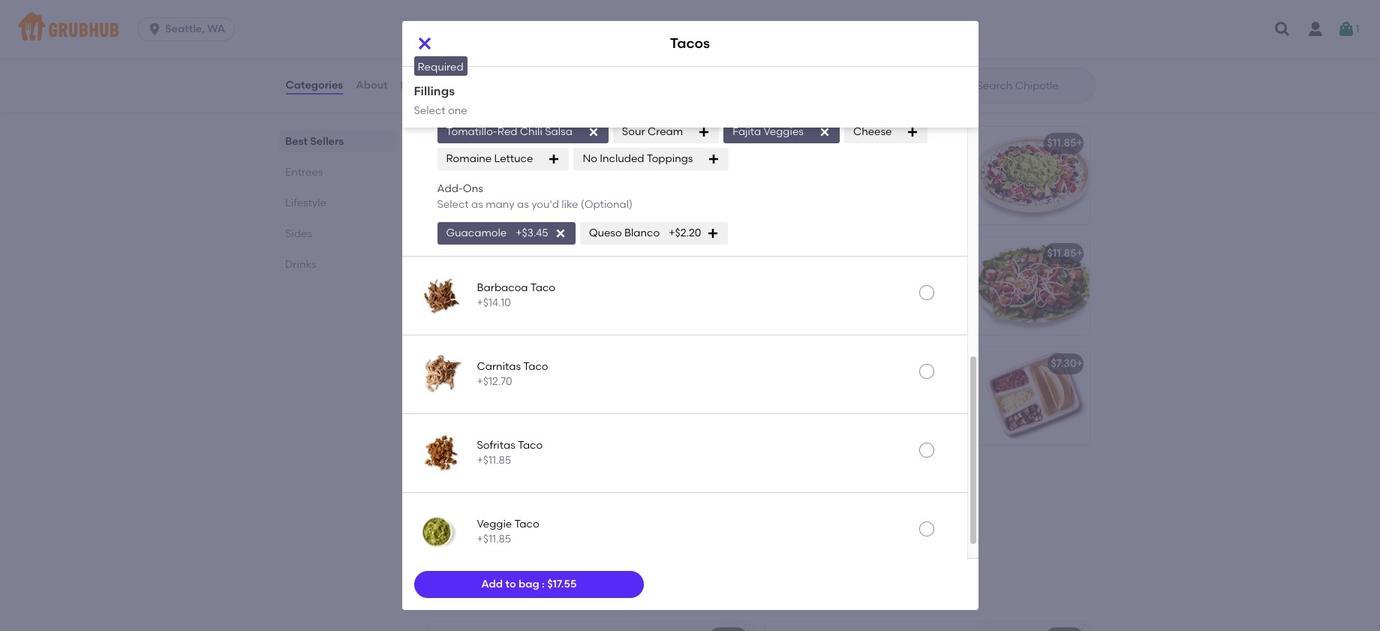 Task type: vqa. For each thing, say whether or not it's contained in the screenshot.
rightmost Off
no



Task type: describe. For each thing, give the bounding box(es) containing it.
svg image for romaine lettuce
[[548, 153, 560, 165]]

and down pair
[[774, 440, 794, 452]]

veggies
[[764, 125, 804, 138]]

grilled
[[548, 382, 579, 394]]

1 button
[[1338, 16, 1359, 43]]

fajita
[[573, 284, 599, 296]]

flour
[[902, 409, 925, 422]]

reviews button
[[400, 59, 443, 113]]

cheese for cheese
[[853, 125, 892, 138]]

2 vertical spatial tacos
[[438, 360, 468, 373]]

drinks
[[285, 258, 316, 271]]

1 vertical spatial tacos
[[670, 35, 710, 52]]

burrito bowl image
[[977, 127, 1089, 225]]

a inside your choice of meat, guacamole or queso, and two toppings to go with a pair of crispy corn or soft flour tortillas.includes fruit or kid's chips and organic juice or milk.
[[955, 394, 962, 407]]

lettuce
[[494, 152, 533, 165]]

milk. inside your choice of meat, guacamole or queso, and two toppings to go with a pair of crispy corn or soft flour tortillas.includes fruit or kid's chips and organic juice or milk.
[[878, 440, 902, 452]]

guacamole,
[[493, 397, 555, 410]]

$11.85 + for salad
[[1047, 247, 1083, 260]]

chips
[[440, 8, 470, 21]]

rice
[[509, 489, 528, 502]]

fresh tomato salsa
[[446, 98, 545, 111]]

+ for burrito
[[740, 137, 747, 150]]

add
[[481, 578, 503, 591]]

crispy
[[809, 409, 840, 422]]

barbacoa taco +$14.10
[[477, 281, 555, 309]]

$17.55
[[547, 578, 577, 591]]

tomato
[[476, 98, 515, 111]]

queso,
[[774, 394, 808, 407]]

go
[[915, 394, 928, 407]]

sour
[[622, 125, 645, 138]]

organic inside with a side of rice and beans. includes fruit or kid's chips and organic juice or milk.
[[438, 519, 477, 532]]

+$12.70
[[477, 375, 512, 388]]

burrito for burrito
[[438, 137, 473, 150]]

queso blanco
[[589, 226, 660, 239]]

your for your choice of meat, guacamole or queso, and two toppings to go with a pair of crispy corn or soft flour tortillas.includes fruit or kid's chips and organic juice or milk.
[[774, 379, 796, 391]]

flour
[[500, 268, 525, 281]]

1 horizontal spatial queso
[[589, 226, 622, 239]]

1 horizontal spatial lifestyle
[[426, 586, 492, 605]]

$12.55
[[709, 247, 740, 260]]

and down beans.
[[573, 504, 593, 517]]

toppings inside your choice of meat, guacamole or queso, and two toppings to go with a pair of crispy corn or soft flour tortillas.includes fruit or kid's chips and organic juice or milk.
[[854, 394, 899, 407]]

$7.30 +
[[1051, 357, 1083, 370]]

sofritas
[[520, 284, 557, 296]]

cheese in a flour tortilla with your choice of meat, sofritas or fajita veggies and three included sides.
[[438, 268, 610, 312]]

$7.30
[[1051, 357, 1077, 370]]

to inside your choice of meat, guacamole or queso, and two toppings to go with a pair of crispy corn or soft flour tortillas.includes fruit or kid's chips and organic juice or milk.
[[902, 394, 912, 407]]

kid's
[[438, 468, 463, 481]]

soft inside your choice of freshly grilled meat, sofritas, or guacamole, and up to five toppings served in a soft or hard-shell tortilla.
[[563, 412, 582, 425]]

burrito for burrito bowl
[[774, 140, 809, 153]]

seattle, wa
[[165, 23, 225, 35]]

three
[[502, 299, 529, 312]]

and inside the cheese in a flour tortilla with your choice of meat, sofritas or fajita veggies and three included sides.
[[480, 299, 500, 312]]

a inside your choice of freshly grilled meat, sofritas, or guacamole, and up to five toppings served in a soft or hard-shell tortilla.
[[554, 412, 561, 425]]

of right pair
[[797, 409, 807, 422]]

+$14.10
[[477, 296, 511, 309]]

pair
[[774, 409, 794, 422]]

sour cream
[[622, 125, 683, 138]]

toppings inside your choice of freshly grilled meat, sofritas, or guacamole, and up to five toppings served in a soft or hard-shell tortilla.
[[458, 412, 503, 425]]

no included toppings
[[583, 152, 693, 165]]

chips inside with a side of rice and beans. includes fruit or kid's chips and organic juice or milk.
[[544, 504, 571, 517]]

carnitas
[[477, 360, 521, 373]]

(optional)
[[581, 198, 633, 211]]

1 vertical spatial quesadilla
[[465, 468, 521, 481]]

sofritas,
[[438, 397, 478, 410]]

-
[[478, 43, 482, 56]]

kid's quesadilla
[[438, 468, 521, 481]]

1 as from the left
[[471, 198, 483, 211]]

many
[[486, 198, 515, 211]]

included
[[532, 299, 576, 312]]

svg image for fajita veggies
[[819, 126, 831, 138]]

select inside the add-ons select as many as you'd like (optional)
[[437, 198, 469, 211]]

with a side of rice and beans. includes fruit or kid's chips and organic juice or milk.
[[438, 489, 593, 532]]

required
[[418, 61, 464, 74]]

tortilla.
[[492, 427, 527, 440]]

+$3.45
[[516, 226, 548, 239]]

barbacoa taco image
[[417, 272, 465, 320]]

a inside with a side of rice and beans. includes fruit or kid's chips and organic juice or milk.
[[464, 489, 471, 502]]

0 vertical spatial entrees
[[426, 92, 485, 111]]

corn
[[842, 409, 865, 422]]

sides
[[285, 227, 312, 240]]

+$2.20
[[669, 226, 701, 239]]

tacos inside button
[[844, 8, 874, 21]]

meat, inside your choice of meat, guacamole or queso, and two toppings to go with a pair of crispy corn or soft flour tortillas.includes fruit or kid's chips and organic juice or milk.
[[848, 379, 878, 391]]

+$11.85 for veggie taco +$11.85
[[477, 533, 511, 546]]

about
[[356, 79, 388, 91]]

about button
[[355, 59, 388, 113]]

juice inside with a side of rice and beans. includes fruit or kid's chips and organic juice or milk.
[[480, 519, 504, 532]]

of inside your choice of freshly grilled meat, sofritas, or guacamole, and up to five toppings served in a soft or hard-shell tortilla.
[[500, 382, 510, 394]]

sofritas taco image
[[417, 429, 465, 477]]

seller
[[805, 122, 829, 132]]

+$11.85 for sofritas taco +$11.85
[[477, 454, 511, 467]]

two
[[833, 394, 852, 407]]

of up two
[[836, 379, 846, 391]]

taco for barbacoa taco +$14.10
[[530, 281, 555, 294]]

0 vertical spatial quesadilla
[[438, 247, 494, 260]]

svg image for no included toppings
[[708, 153, 720, 165]]

carnitas taco image
[[417, 350, 465, 398]]

salad
[[774, 247, 804, 260]]

veggies
[[438, 299, 477, 312]]

add-ons select as many as you'd like (optional)
[[437, 183, 633, 211]]

svg image inside 1 button
[[1338, 20, 1356, 38]]

&
[[472, 8, 481, 21]]

:
[[542, 578, 545, 591]]

romaine
[[446, 152, 492, 165]]

kid's inside with a side of rice and beans. includes fruit or kid's chips and organic juice or milk.
[[519, 504, 541, 517]]

best for best seller
[[783, 122, 802, 132]]

freshly
[[512, 382, 545, 394]]

categories
[[286, 79, 343, 91]]

1 vertical spatial 1
[[471, 43, 475, 56]]

served
[[506, 412, 540, 425]]

fillings select one
[[414, 84, 467, 117]]

kid's inside your choice of meat, guacamole or queso, and two toppings to go with a pair of crispy corn or soft flour tortillas.includes fruit or kid's chips and organic juice or milk.
[[897, 424, 919, 437]]

no
[[583, 152, 597, 165]]

tacos button
[[832, 0, 1089, 57]]

five
[[438, 412, 456, 425]]

sofritas
[[477, 439, 515, 451]]

cheese for cheese in a flour tortilla with your choice of meat, sofritas or fajita veggies and three included sides.
[[438, 268, 477, 281]]

best seller
[[783, 122, 829, 132]]

choice for your choice of freshly grilled meat, sofritas, or guacamole, and up to five toppings served in a soft or hard-shell tortilla.
[[463, 382, 497, 394]]

organic inside your choice of meat, guacamole or queso, and two toppings to go with a pair of crispy corn or soft flour tortillas.includes fruit or kid's chips and organic juice or milk.
[[797, 440, 836, 452]]

categories button
[[285, 59, 344, 113]]

select inside fillings select one
[[414, 104, 445, 117]]

sides.
[[578, 299, 607, 312]]

select 1 - 5
[[437, 43, 491, 56]]

Search Chipotle search field
[[975, 79, 1090, 93]]

bowl
[[812, 140, 836, 153]]

cream
[[648, 125, 683, 138]]



Task type: locate. For each thing, give the bounding box(es) containing it.
toppings up shell on the left of the page
[[458, 412, 503, 425]]

tortilla
[[527, 268, 562, 281]]

0 horizontal spatial as
[[471, 198, 483, 211]]

of down carnitas
[[500, 382, 510, 394]]

kid's down flour
[[897, 424, 919, 437]]

0 vertical spatial in
[[479, 268, 488, 281]]

kid's build your own image
[[977, 348, 1089, 445]]

hard-
[[438, 427, 466, 440]]

1 horizontal spatial tacos
[[670, 35, 710, 52]]

0 horizontal spatial fruit
[[483, 504, 503, 517]]

$11.85 for burrito
[[711, 137, 740, 150]]

1 horizontal spatial blanco
[[624, 226, 660, 239]]

fruit down 'corn'
[[861, 424, 881, 437]]

guacamole
[[881, 379, 940, 391]]

as left you'd
[[517, 198, 529, 211]]

you'd
[[531, 198, 559, 211]]

choice inside your choice of meat, guacamole or queso, and two toppings to go with a pair of crispy corn or soft flour tortillas.includes fruit or kid's chips and organic juice or milk.
[[799, 379, 833, 391]]

wholesome bowl image
[[977, 622, 1089, 631]]

tomatillo-
[[446, 125, 497, 138]]

0 vertical spatial cheese
[[853, 125, 892, 138]]

organic
[[797, 440, 836, 452], [438, 519, 477, 532]]

1 horizontal spatial with
[[931, 394, 952, 407]]

toppings up 'corn'
[[854, 394, 899, 407]]

+ for quesadilla
[[740, 247, 747, 260]]

or
[[560, 284, 570, 296], [942, 379, 953, 391], [480, 397, 491, 410], [868, 409, 878, 422], [585, 412, 595, 425], [884, 424, 894, 437], [865, 440, 876, 452], [506, 504, 516, 517], [506, 519, 517, 532]]

salsa up chili
[[517, 98, 545, 111]]

1 horizontal spatial best
[[783, 122, 802, 132]]

a right go
[[955, 394, 962, 407]]

balanced macros bowl image
[[641, 622, 753, 631]]

meat, down flour
[[487, 284, 517, 296]]

cheese right 'seller'
[[853, 125, 892, 138]]

a left flour
[[491, 268, 498, 281]]

burrito bowl
[[774, 140, 836, 153]]

0 vertical spatial organic
[[797, 440, 836, 452]]

0 vertical spatial kid's
[[897, 424, 919, 437]]

0 vertical spatial with
[[564, 268, 585, 281]]

best up burrito bowl
[[783, 122, 802, 132]]

kid's
[[897, 424, 919, 437], [519, 504, 541, 517]]

1 vertical spatial lifestyle
[[426, 586, 492, 605]]

meat, up up
[[582, 382, 612, 394]]

taco for veggie taco +$11.85
[[514, 518, 539, 530]]

reviews
[[400, 79, 442, 91]]

ons
[[463, 183, 483, 195]]

1 vertical spatial in
[[542, 412, 551, 425]]

queso right &
[[483, 8, 516, 21]]

of inside the cheese in a flour tortilla with your choice of meat, sofritas or fajita veggies and three included sides.
[[475, 284, 485, 296]]

shell
[[466, 427, 489, 440]]

and down barbacoa
[[480, 299, 500, 312]]

$11.85 + for burrito
[[711, 137, 747, 150]]

guacamole
[[446, 226, 507, 239]]

$12.55 +
[[709, 247, 747, 260]]

add to bag : $17.55
[[481, 578, 577, 591]]

1 vertical spatial kid's
[[519, 504, 541, 517]]

select up required
[[437, 43, 469, 56]]

0 horizontal spatial best
[[285, 135, 307, 148]]

1 horizontal spatial soft
[[881, 409, 900, 422]]

your inside your choice of meat, guacamole or queso, and two toppings to go with a pair of crispy corn or soft flour tortillas.includes fruit or kid's chips and organic juice or milk.
[[774, 379, 796, 391]]

chips & queso blanco button
[[429, 0, 820, 57]]

+$11.85 down sofritas
[[477, 454, 511, 467]]

2 +$11.85 from the top
[[477, 533, 511, 546]]

a inside the cheese in a flour tortilla with your choice of meat, sofritas or fajita veggies and three included sides.
[[491, 268, 498, 281]]

lifestyle up sides
[[285, 197, 326, 209]]

0 horizontal spatial chips
[[544, 504, 571, 517]]

meat, up two
[[848, 379, 878, 391]]

lifestyle down veggie taco image
[[426, 586, 492, 605]]

1 vertical spatial organic
[[438, 519, 477, 532]]

1 vertical spatial toppings
[[458, 412, 503, 425]]

your up queso,
[[774, 379, 796, 391]]

of left the rice
[[497, 489, 507, 502]]

0 horizontal spatial burrito
[[438, 137, 473, 150]]

0 vertical spatial lifestyle
[[285, 197, 326, 209]]

1 vertical spatial entrees
[[285, 166, 323, 179]]

organic down tortillas.includes
[[797, 440, 836, 452]]

1 vertical spatial best
[[285, 135, 307, 148]]

chips down beans.
[[544, 504, 571, 517]]

1 vertical spatial chips
[[544, 504, 571, 517]]

1 vertical spatial milk.
[[519, 519, 543, 532]]

burrito down veggies
[[774, 140, 809, 153]]

salsa
[[517, 98, 545, 111], [545, 125, 573, 138]]

kid's quesadilla image
[[641, 458, 753, 556]]

fruit up veggie
[[483, 504, 503, 517]]

1
[[1356, 22, 1359, 35], [471, 43, 475, 56]]

salad image
[[977, 237, 1089, 335]]

red
[[497, 125, 517, 138]]

taco inside sofritas taco +$11.85
[[518, 439, 543, 451]]

0 horizontal spatial toppings
[[458, 412, 503, 425]]

1 vertical spatial cheese
[[438, 268, 477, 281]]

2 horizontal spatial tacos
[[844, 8, 874, 21]]

includes
[[438, 504, 480, 517]]

2 as from the left
[[517, 198, 529, 211]]

1 horizontal spatial juice
[[839, 440, 863, 452]]

one
[[448, 104, 467, 117]]

1 vertical spatial fruit
[[483, 504, 503, 517]]

toppings
[[647, 152, 693, 165]]

in left flour
[[479, 268, 488, 281]]

0 horizontal spatial meat,
[[487, 284, 517, 296]]

0 horizontal spatial soft
[[563, 412, 582, 425]]

with
[[438, 489, 461, 502]]

0 vertical spatial select
[[437, 43, 469, 56]]

best sellers
[[285, 135, 343, 148]]

queso inside button
[[483, 8, 516, 21]]

1 horizontal spatial meat,
[[582, 382, 612, 394]]

your inside your choice of freshly grilled meat, sofritas, or guacamole, and up to five toppings served in a soft or hard-shell tortilla.
[[438, 382, 460, 394]]

juice inside your choice of meat, guacamole or queso, and two toppings to go with a pair of crispy corn or soft flour tortillas.includes fruit or kid's chips and organic juice or milk.
[[839, 440, 863, 452]]

kid's down the rice
[[519, 504, 541, 517]]

or inside the cheese in a flour tortilla with your choice of meat, sofritas or fajita veggies and three included sides.
[[560, 284, 570, 296]]

0 horizontal spatial organic
[[438, 519, 477, 532]]

cheese
[[853, 125, 892, 138], [438, 268, 477, 281]]

0 horizontal spatial your
[[438, 382, 460, 394]]

svg image
[[1338, 20, 1356, 38], [819, 126, 831, 138], [548, 153, 560, 165], [708, 153, 720, 165]]

to right up
[[596, 397, 606, 410]]

1 vertical spatial with
[[931, 394, 952, 407]]

burrito image
[[641, 127, 753, 225]]

1 vertical spatial blanco
[[624, 226, 660, 239]]

chips down flour
[[921, 424, 949, 437]]

best for best sellers
[[285, 135, 307, 148]]

blanco right &
[[519, 8, 555, 21]]

1 horizontal spatial to
[[596, 397, 606, 410]]

taco down the served
[[518, 439, 543, 451]]

0 vertical spatial tacos
[[844, 8, 874, 21]]

0 horizontal spatial 1
[[471, 43, 475, 56]]

1 inside button
[[1356, 22, 1359, 35]]

tomatillo-red chili salsa
[[446, 125, 573, 138]]

like
[[562, 198, 578, 211]]

svg image inside seattle, wa button
[[147, 22, 162, 37]]

1 vertical spatial salsa
[[545, 125, 573, 138]]

0 horizontal spatial in
[[479, 268, 488, 281]]

meat, inside your choice of freshly grilled meat, sofritas, or guacamole, and up to five toppings served in a soft or hard-shell tortilla.
[[582, 382, 612, 394]]

your
[[588, 268, 610, 281]]

1 horizontal spatial 1
[[1356, 22, 1359, 35]]

side
[[473, 489, 494, 502]]

+
[[740, 137, 747, 150], [1077, 137, 1083, 150], [740, 247, 747, 260], [1077, 247, 1083, 260], [1077, 357, 1083, 370]]

in right the served
[[542, 412, 551, 425]]

soft down up
[[563, 412, 582, 425]]

of up veggies
[[475, 284, 485, 296]]

fruit
[[861, 424, 881, 437], [483, 504, 503, 517]]

fajita
[[733, 125, 761, 138]]

0 horizontal spatial with
[[564, 268, 585, 281]]

beans.
[[553, 489, 588, 502]]

sellers
[[310, 135, 343, 148]]

0 horizontal spatial lifestyle
[[285, 197, 326, 209]]

chips & queso blanco
[[440, 8, 555, 21]]

tortillas.includes
[[774, 424, 858, 437]]

fruit inside with a side of rice and beans. includes fruit or kid's chips and organic juice or milk.
[[483, 504, 503, 517]]

and inside your choice of freshly grilled meat, sofritas, or guacamole, and up to five toppings served in a soft or hard-shell tortilla.
[[557, 397, 577, 410]]

select down fillings
[[414, 104, 445, 117]]

in
[[479, 268, 488, 281], [542, 412, 551, 425]]

1 horizontal spatial organic
[[797, 440, 836, 452]]

meat, inside the cheese in a flour tortilla with your choice of meat, sofritas or fajita veggies and three included sides.
[[487, 284, 517, 296]]

cheese up veggies
[[438, 268, 477, 281]]

white rice
[[446, 71, 500, 84]]

$11.85 +
[[711, 137, 747, 150], [1047, 137, 1083, 150], [1047, 247, 1083, 260]]

of inside with a side of rice and beans. includes fruit or kid's chips and organic juice or milk.
[[497, 489, 507, 502]]

choice for your choice of meat, guacamole or queso, and two toppings to go with a pair of crispy corn or soft flour tortillas.includes fruit or kid's chips and organic juice or milk.
[[799, 379, 833, 391]]

1 horizontal spatial cheese
[[853, 125, 892, 138]]

+ for salad
[[1077, 247, 1083, 260]]

0 vertical spatial milk.
[[878, 440, 902, 452]]

taco up freshly
[[523, 360, 548, 373]]

with inside the cheese in a flour tortilla with your choice of meat, sofritas or fajita veggies and three included sides.
[[564, 268, 585, 281]]

soft left flour
[[881, 409, 900, 422]]

choice up queso,
[[799, 379, 833, 391]]

chili
[[520, 125, 542, 138]]

with right go
[[931, 394, 952, 407]]

a left the side
[[464, 489, 471, 502]]

1 horizontal spatial in
[[542, 412, 551, 425]]

select down add-
[[437, 198, 469, 211]]

0 horizontal spatial blanco
[[519, 8, 555, 21]]

quesadilla up the side
[[465, 468, 521, 481]]

cheese inside the cheese in a flour tortilla with your choice of meat, sofritas or fajita veggies and three included sides.
[[438, 268, 477, 281]]

0 horizontal spatial cheese
[[438, 268, 477, 281]]

soft
[[881, 409, 900, 422], [563, 412, 582, 425]]

veggie taco +$11.85
[[477, 518, 539, 546]]

0 vertical spatial toppings
[[854, 394, 899, 407]]

your choice of meat, guacamole or queso, and two toppings to go with a pair of crispy corn or soft flour tortillas.includes fruit or kid's chips and organic juice or milk.
[[774, 379, 962, 452]]

as down "ons"
[[471, 198, 483, 211]]

0 vertical spatial +$11.85
[[477, 454, 511, 467]]

1 horizontal spatial fruit
[[861, 424, 881, 437]]

1 vertical spatial +$11.85
[[477, 533, 511, 546]]

0 horizontal spatial tacos
[[438, 360, 468, 373]]

milk. down the rice
[[519, 519, 543, 532]]

0 vertical spatial salsa
[[517, 98, 545, 111]]

your choice of freshly grilled meat, sofritas, or guacamole, and up to five toppings served in a soft or hard-shell tortilla.
[[438, 382, 612, 440]]

chips inside your choice of meat, guacamole or queso, and two toppings to go with a pair of crispy corn or soft flour tortillas.includes fruit or kid's chips and organic juice or milk.
[[921, 424, 949, 437]]

+$11.85 inside sofritas taco +$11.85
[[477, 454, 511, 467]]

and right the rice
[[531, 489, 551, 502]]

milk. down guacamole
[[878, 440, 902, 452]]

1 vertical spatial juice
[[480, 519, 504, 532]]

veggie taco image
[[417, 508, 465, 556]]

1 horizontal spatial as
[[517, 198, 529, 211]]

bag
[[519, 578, 539, 591]]

$11.85 for salad
[[1047, 247, 1077, 260]]

wa
[[207, 23, 225, 35]]

with up fajita
[[564, 268, 585, 281]]

juice down the side
[[480, 519, 504, 532]]

romaine lettuce
[[446, 152, 533, 165]]

lifestyle
[[285, 197, 326, 209], [426, 586, 492, 605]]

seattle,
[[165, 23, 205, 35]]

taco up included
[[530, 281, 555, 294]]

1 horizontal spatial your
[[774, 379, 796, 391]]

fruit inside your choice of meat, guacamole or queso, and two toppings to go with a pair of crispy corn or soft flour tortillas.includes fruit or kid's chips and organic juice or milk.
[[861, 424, 881, 437]]

0 vertical spatial blanco
[[519, 8, 555, 21]]

1 vertical spatial select
[[414, 104, 445, 117]]

blanco inside button
[[519, 8, 555, 21]]

1 horizontal spatial kid's
[[897, 424, 919, 437]]

included
[[600, 152, 644, 165]]

0 horizontal spatial juice
[[480, 519, 504, 532]]

blanco
[[519, 8, 555, 21], [624, 226, 660, 239]]

up
[[580, 397, 593, 410]]

barbacoa
[[477, 281, 528, 294]]

2 horizontal spatial meat,
[[848, 379, 878, 391]]

1 vertical spatial queso
[[589, 226, 622, 239]]

queso down the (optional)
[[589, 226, 622, 239]]

1 horizontal spatial entrees
[[426, 92, 485, 111]]

blanco left +$2.20
[[624, 226, 660, 239]]

and down grilled
[[557, 397, 577, 410]]

your for your choice of freshly grilled meat, sofritas, or guacamole, and up to five toppings served in a soft or hard-shell tortilla.
[[438, 382, 460, 394]]

choice up sofritas,
[[463, 382, 497, 394]]

taco for sofritas taco +$11.85
[[518, 439, 543, 451]]

0 vertical spatial juice
[[839, 440, 863, 452]]

0 vertical spatial fruit
[[861, 424, 881, 437]]

choice inside the cheese in a flour tortilla with your choice of meat, sofritas or fajita veggies and three included sides.
[[438, 284, 472, 296]]

to inside your choice of freshly grilled meat, sofritas, or guacamole, and up to five toppings served in a soft or hard-shell tortilla.
[[596, 397, 606, 410]]

0 vertical spatial queso
[[483, 8, 516, 21]]

carnitas taco +$12.70
[[477, 360, 548, 388]]

organic down the "includes"
[[438, 519, 477, 532]]

your up sofritas,
[[438, 382, 460, 394]]

+$11.85 down veggie
[[477, 533, 511, 546]]

quesadilla image
[[641, 237, 753, 335]]

choice up veggies
[[438, 284, 472, 296]]

sofritas taco +$11.85
[[477, 439, 543, 467]]

0 vertical spatial best
[[783, 122, 802, 132]]

0 vertical spatial chips
[[921, 424, 949, 437]]

taco inside barbacoa taco +$14.10
[[530, 281, 555, 294]]

entrees down white
[[426, 92, 485, 111]]

0 horizontal spatial queso
[[483, 8, 516, 21]]

best left sellers
[[285, 135, 307, 148]]

to left go
[[902, 394, 912, 407]]

tacos image
[[641, 348, 753, 445]]

juice
[[839, 440, 863, 452], [480, 519, 504, 532]]

juice down 'corn'
[[839, 440, 863, 452]]

0 horizontal spatial kid's
[[519, 504, 541, 517]]

main navigation navigation
[[0, 0, 1380, 59]]

svg image
[[1274, 20, 1292, 38], [147, 22, 162, 37], [415, 35, 433, 53], [588, 126, 600, 138], [698, 126, 710, 138], [907, 126, 919, 138], [554, 227, 566, 239], [707, 227, 719, 239]]

choice inside your choice of freshly grilled meat, sofritas, or guacamole, and up to five toppings served in a soft or hard-shell tortilla.
[[463, 382, 497, 394]]

2 horizontal spatial to
[[902, 394, 912, 407]]

with inside your choice of meat, guacamole or queso, and two toppings to go with a pair of crispy corn or soft flour tortillas.includes fruit or kid's chips and organic juice or milk.
[[931, 394, 952, 407]]

1 horizontal spatial chips
[[921, 424, 949, 437]]

1 horizontal spatial milk.
[[878, 440, 902, 452]]

taco inside the carnitas taco +$12.70
[[523, 360, 548, 373]]

0 vertical spatial 1
[[1356, 22, 1359, 35]]

taco inside 'veggie taco +$11.85'
[[514, 518, 539, 530]]

seattle, wa button
[[137, 17, 241, 41]]

and up crispy
[[810, 394, 831, 407]]

$11.85
[[711, 137, 740, 150], [1047, 137, 1077, 150], [1047, 247, 1077, 260]]

0 horizontal spatial to
[[505, 578, 516, 591]]

veggie
[[477, 518, 512, 530]]

0 horizontal spatial entrees
[[285, 166, 323, 179]]

fajita veggies
[[733, 125, 804, 138]]

entrees down best sellers
[[285, 166, 323, 179]]

burrito up the romaine
[[438, 137, 473, 150]]

quesadilla down guacamole
[[438, 247, 494, 260]]

0 horizontal spatial milk.
[[519, 519, 543, 532]]

+$11.85 inside 'veggie taco +$11.85'
[[477, 533, 511, 546]]

a down grilled
[[554, 412, 561, 425]]

to left bag
[[505, 578, 516, 591]]

2 vertical spatial select
[[437, 198, 469, 211]]

taco down the rice
[[514, 518, 539, 530]]

burrito
[[438, 137, 473, 150], [774, 140, 809, 153]]

1 horizontal spatial burrito
[[774, 140, 809, 153]]

taco for carnitas taco +$12.70
[[523, 360, 548, 373]]

queso
[[483, 8, 516, 21], [589, 226, 622, 239]]

1 +$11.85 from the top
[[477, 454, 511, 467]]

add-
[[437, 183, 463, 195]]

in inside your choice of freshly grilled meat, sofritas, or guacamole, and up to five toppings served in a soft or hard-shell tortilla.
[[542, 412, 551, 425]]

1 horizontal spatial toppings
[[854, 394, 899, 407]]

5
[[485, 43, 491, 56]]

in inside the cheese in a flour tortilla with your choice of meat, sofritas or fajita veggies and three included sides.
[[479, 268, 488, 281]]

soft inside your choice of meat, guacamole or queso, and two toppings to go with a pair of crispy corn or soft flour tortillas.includes fruit or kid's chips and organic juice or milk.
[[881, 409, 900, 422]]

choice
[[438, 284, 472, 296], [799, 379, 833, 391], [463, 382, 497, 394]]

taco
[[530, 281, 555, 294], [523, 360, 548, 373], [518, 439, 543, 451], [514, 518, 539, 530]]

salsa right chili
[[545, 125, 573, 138]]

milk. inside with a side of rice and beans. includes fruit or kid's chips and organic juice or milk.
[[519, 519, 543, 532]]



